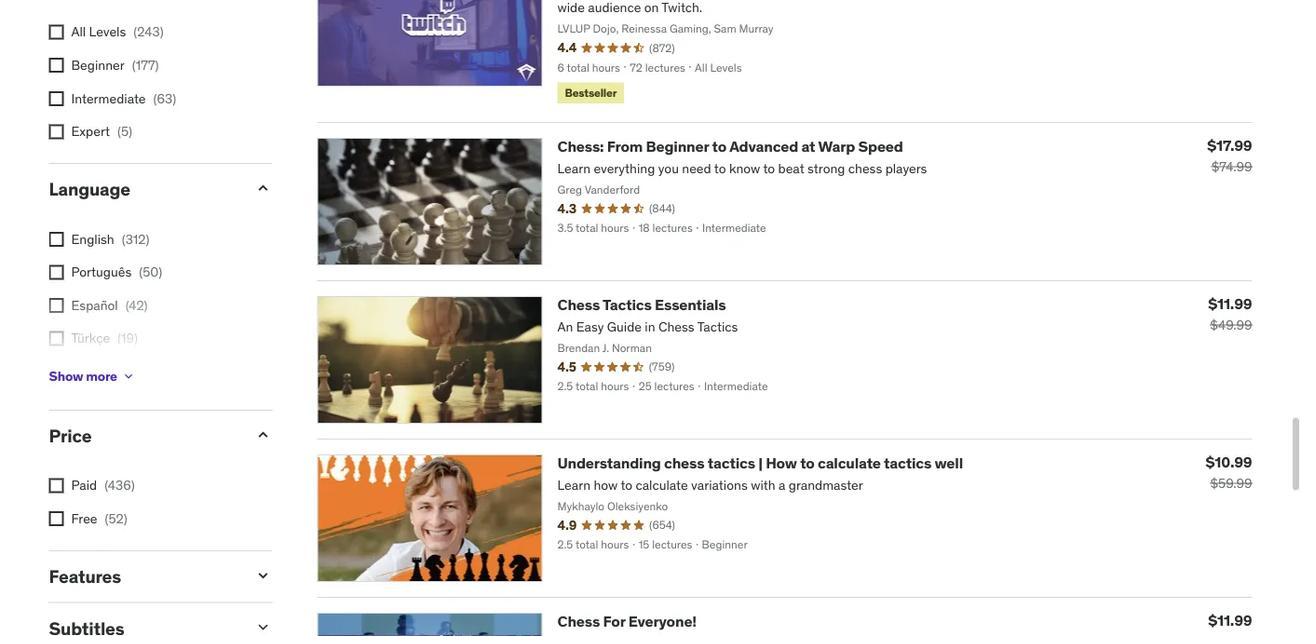 Task type: vqa. For each thing, say whether or not it's contained in the screenshot.


Task type: locate. For each thing, give the bounding box(es) containing it.
xsmall image inside show more button
[[121, 369, 136, 384]]

xsmall image left free
[[49, 512, 64, 527]]

speed
[[859, 138, 904, 157]]

0 vertical spatial xsmall image
[[49, 125, 64, 140]]

1 small image from the top
[[254, 426, 273, 445]]

3 xsmall image from the top
[[49, 512, 64, 527]]

xsmall image for paid (436)
[[49, 479, 64, 494]]

understanding chess tactics | how to calculate tactics well
[[558, 454, 963, 473]]

xsmall image left the paid
[[49, 479, 64, 494]]

$59.99
[[1211, 476, 1253, 493]]

xsmall image left 'español'
[[49, 299, 64, 314]]

tactics left |
[[708, 454, 755, 473]]

1 xsmall image from the top
[[49, 125, 64, 140]]

xsmall image left english
[[49, 232, 64, 247]]

2 chess from the top
[[558, 613, 600, 632]]

to right how
[[800, 454, 815, 473]]

xsmall image left beginner (177)
[[49, 58, 64, 73]]

intermediate
[[71, 90, 146, 107]]

$11.99
[[1209, 295, 1253, 314], [1209, 611, 1253, 630]]

show
[[49, 368, 83, 385]]

0 vertical spatial chess
[[558, 296, 600, 315]]

$17.99
[[1208, 136, 1253, 155]]

$17.99 $74.99
[[1208, 136, 1253, 176]]

chess
[[664, 454, 705, 473]]

everyone!
[[629, 613, 697, 632]]

1 vertical spatial xsmall image
[[49, 265, 64, 280]]

xsmall image for expert
[[49, 125, 64, 140]]

1 vertical spatial chess
[[558, 613, 600, 632]]

xsmall image
[[49, 125, 64, 140], [49, 265, 64, 280], [49, 512, 64, 527]]

0 vertical spatial beginner
[[71, 57, 125, 74]]

2 $11.99 from the top
[[1209, 611, 1253, 630]]

1 $11.99 from the top
[[1209, 295, 1253, 314]]

chess left tactics on the top of the page
[[558, 296, 600, 315]]

chess tactics essentials link
[[558, 296, 726, 315]]

xsmall image left intermediate
[[49, 92, 64, 107]]

beginner right from
[[646, 138, 709, 157]]

0 vertical spatial small image
[[254, 179, 273, 198]]

xsmall image left 'expert'
[[49, 125, 64, 140]]

0 horizontal spatial to
[[712, 138, 727, 157]]

tactics
[[708, 454, 755, 473], [884, 454, 932, 473]]

1 vertical spatial $11.99
[[1209, 611, 1253, 630]]

xsmall image left the all
[[49, 25, 64, 40]]

xsmall image right more
[[121, 369, 136, 384]]

small image for features
[[254, 567, 273, 585]]

tactics
[[603, 296, 652, 315]]

1 vertical spatial small image
[[254, 567, 273, 585]]

features
[[49, 566, 121, 588]]

beginner
[[71, 57, 125, 74], [646, 138, 709, 157]]

tactics left well
[[884, 454, 932, 473]]

xsmall image left türkçe
[[49, 332, 64, 347]]

xsmall image for intermediate (63)
[[49, 92, 64, 107]]

english (312)
[[71, 231, 150, 248]]

show more
[[49, 368, 117, 385]]

warp
[[818, 138, 855, 157]]

intermediate (63)
[[71, 90, 176, 107]]

show more button
[[49, 358, 136, 395]]

1 vertical spatial small image
[[254, 619, 273, 636]]

english
[[71, 231, 114, 248]]

$10.99 $59.99
[[1206, 453, 1253, 493]]

(63)
[[153, 90, 176, 107]]

1 tactics from the left
[[708, 454, 755, 473]]

1 chess from the top
[[558, 296, 600, 315]]

beginner down levels
[[71, 57, 125, 74]]

xsmall image left português
[[49, 265, 64, 280]]

0 vertical spatial small image
[[254, 426, 273, 445]]

free (52)
[[71, 511, 127, 528]]

paid (436)
[[71, 478, 135, 494]]

chess
[[558, 296, 600, 315], [558, 613, 600, 632]]

0 vertical spatial $11.99
[[1209, 295, 1253, 314]]

chess for chess tactics essentials
[[558, 296, 600, 315]]

2 vertical spatial xsmall image
[[49, 512, 64, 527]]

1 horizontal spatial tactics
[[884, 454, 932, 473]]

0 vertical spatial to
[[712, 138, 727, 157]]

1 small image from the top
[[254, 179, 273, 198]]

0 horizontal spatial tactics
[[708, 454, 755, 473]]

$10.99
[[1206, 453, 1253, 472]]

chess for everyone!
[[558, 613, 697, 632]]

language button
[[49, 178, 239, 201]]

1 vertical spatial beginner
[[646, 138, 709, 157]]

1 vertical spatial to
[[800, 454, 815, 473]]

calculate
[[818, 454, 881, 473]]

chess left for
[[558, 613, 600, 632]]

to left advanced
[[712, 138, 727, 157]]

xsmall image for beginner (177)
[[49, 58, 64, 73]]

small image
[[254, 179, 273, 198], [254, 567, 273, 585]]

at
[[802, 138, 816, 157]]

to
[[712, 138, 727, 157], [800, 454, 815, 473]]

xsmall image
[[49, 25, 64, 40], [49, 58, 64, 73], [49, 92, 64, 107], [49, 232, 64, 247], [49, 299, 64, 314], [49, 332, 64, 347], [121, 369, 136, 384], [49, 479, 64, 494]]

2 xsmall image from the top
[[49, 265, 64, 280]]

2 small image from the top
[[254, 567, 273, 585]]

$11.99 for $11.99 $49.99
[[1209, 295, 1253, 314]]

1 horizontal spatial beginner
[[646, 138, 709, 157]]

beginner (177)
[[71, 57, 159, 74]]

understanding
[[558, 454, 661, 473]]

small image
[[254, 426, 273, 445], [254, 619, 273, 636]]

türkçe (19)
[[71, 330, 138, 347]]



Task type: describe. For each thing, give the bounding box(es) containing it.
small image for language
[[254, 179, 273, 198]]

price
[[49, 425, 92, 448]]

all
[[71, 24, 86, 41]]

español (42)
[[71, 297, 148, 314]]

$49.99
[[1211, 317, 1253, 334]]

well
[[935, 454, 963, 473]]

more
[[86, 368, 117, 385]]

xsmall image for free
[[49, 512, 64, 527]]

xsmall image for português
[[49, 265, 64, 280]]

xsmall image for all levels (243)
[[49, 25, 64, 40]]

português (50)
[[71, 264, 162, 281]]

português
[[71, 264, 132, 281]]

for
[[603, 613, 626, 632]]

chess for chess for everyone!
[[558, 613, 600, 632]]

chess: from beginner to advanced at warp speed link
[[558, 138, 904, 157]]

chess:
[[558, 138, 604, 157]]

all levels (243)
[[71, 24, 164, 41]]

deutsch
[[71, 364, 120, 380]]

chess tactics essentials
[[558, 296, 726, 315]]

free
[[71, 511, 97, 528]]

(243)
[[134, 24, 164, 41]]

price button
[[49, 425, 239, 448]]

0 horizontal spatial beginner
[[71, 57, 125, 74]]

2 tactics from the left
[[884, 454, 932, 473]]

xsmall image for türkçe (19)
[[49, 332, 64, 347]]

paid
[[71, 478, 97, 494]]

xsmall image for español (42)
[[49, 299, 64, 314]]

understanding chess tactics | how to calculate tactics well link
[[558, 454, 963, 473]]

(177)
[[132, 57, 159, 74]]

expert (5)
[[71, 123, 132, 140]]

1 horizontal spatial to
[[800, 454, 815, 473]]

levels
[[89, 24, 126, 41]]

(5)
[[117, 123, 132, 140]]

(19)
[[117, 330, 138, 347]]

expert
[[71, 123, 110, 140]]

how
[[766, 454, 797, 473]]

advanced
[[730, 138, 799, 157]]

$11.99 $49.99
[[1209, 295, 1253, 334]]

chess: from beginner to advanced at warp speed
[[558, 138, 904, 157]]

language
[[49, 178, 130, 201]]

(52)
[[105, 511, 127, 528]]

features button
[[49, 566, 239, 588]]

español
[[71, 297, 118, 314]]

türkçe
[[71, 330, 110, 347]]

(436)
[[104, 478, 135, 494]]

|
[[759, 454, 763, 473]]

(50)
[[139, 264, 162, 281]]

(42)
[[126, 297, 148, 314]]

from
[[607, 138, 643, 157]]

(312)
[[122, 231, 150, 248]]

xsmall image for english (312)
[[49, 232, 64, 247]]

essentials
[[655, 296, 726, 315]]

$74.99
[[1212, 159, 1253, 176]]

chess for everyone! link
[[558, 613, 697, 632]]

2 small image from the top
[[254, 619, 273, 636]]

$11.99 for $11.99
[[1209, 611, 1253, 630]]



